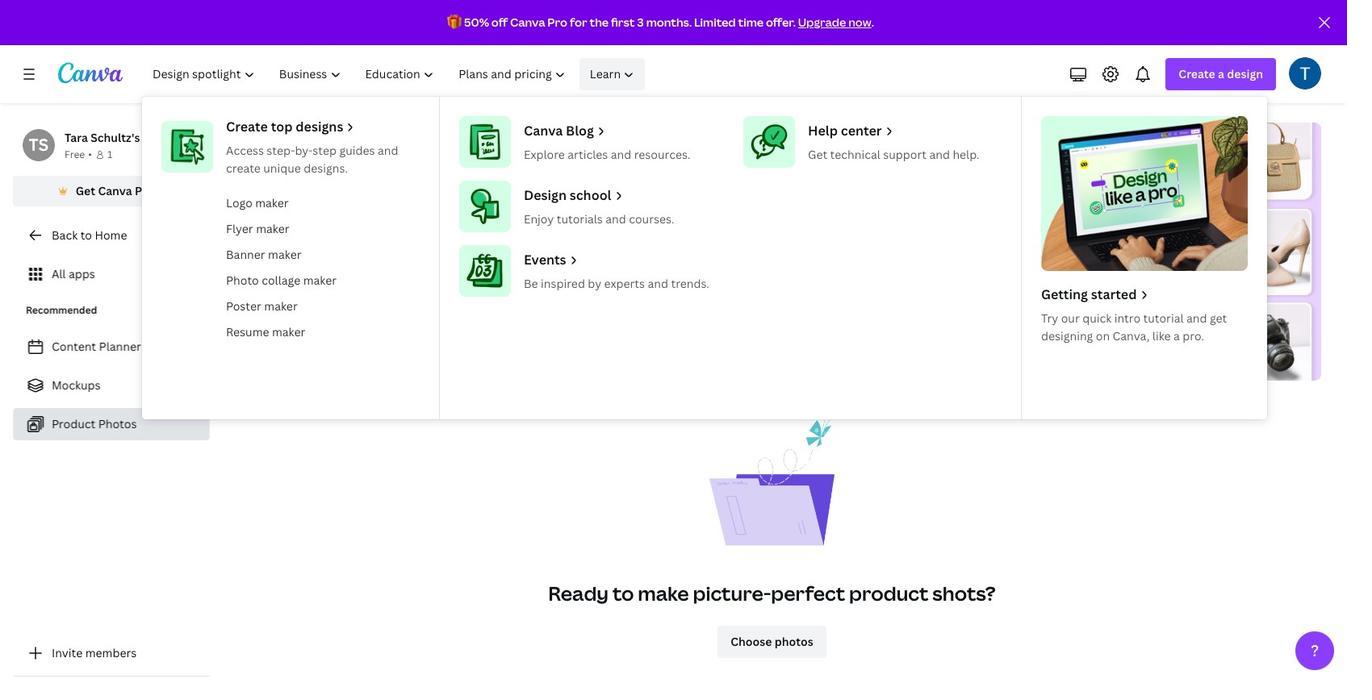 Task type: locate. For each thing, give the bounding box(es) containing it.
we'll
[[471, 251, 499, 269]]

1 vertical spatial photos
[[98, 416, 137, 432]]

content planner link
[[13, 331, 210, 363]]

limited
[[694, 15, 736, 30]]

upload
[[676, 230, 719, 248]]

🎁 50% off canva pro for the first 3 months. limited time offer. upgrade now .
[[447, 15, 874, 30]]

maker for logo maker
[[255, 195, 289, 211]]

get inside button
[[76, 183, 95, 199]]

canva,
[[1113, 328, 1150, 344]]

explore articles and resources.
[[524, 147, 690, 162]]

2 horizontal spatial to
[[613, 580, 634, 607]]

canva up explore
[[524, 122, 563, 140]]

canva
[[510, 15, 545, 30], [524, 122, 563, 140], [98, 183, 132, 199]]

get inside learn menu
[[808, 147, 827, 162]]

1 horizontal spatial create
[[1179, 66, 1215, 82]]

0 horizontal spatial get
[[425, 230, 444, 248]]

pro left "the"
[[547, 15, 567, 30]]

2 vertical spatial a
[[1174, 328, 1180, 344]]

2 horizontal spatial a
[[1218, 66, 1224, 82]]

photos inside product photos link
[[98, 416, 137, 432]]

0 vertical spatial canva
[[510, 15, 545, 30]]

schultz's
[[91, 130, 140, 145]]

a right like
[[1174, 328, 1180, 344]]

1 vertical spatial choose photos
[[731, 634, 813, 650]]

logo
[[226, 195, 252, 211]]

0 vertical spatial product
[[242, 181, 348, 215]]

choose photos button down photo collage maker
[[242, 290, 351, 322]]

get up style,
[[425, 230, 444, 248]]

learn
[[590, 66, 621, 82]]

you.
[[608, 251, 635, 269]]

invite members button
[[13, 638, 210, 670]]

all apps link
[[13, 258, 210, 291]]

create inside dropdown button
[[1179, 66, 1215, 82]]

0 vertical spatial choose photos button
[[242, 290, 351, 322]]

a left style,
[[397, 251, 404, 269]]

get inside try our quick intro tutorial and get designing on canva, like a pro.
[[1210, 311, 1227, 326]]

create
[[226, 161, 261, 176]]

1 horizontal spatial photos
[[353, 181, 444, 215]]

1 vertical spatial create
[[226, 118, 268, 136]]

tutorials
[[557, 211, 603, 227]]

step
[[313, 143, 337, 158]]

home
[[95, 228, 127, 243]]

1 horizontal spatial to
[[408, 230, 422, 248]]

0 vertical spatial create
[[1179, 66, 1215, 82]]

photos down the mockups link
[[98, 416, 137, 432]]

to right back
[[80, 228, 92, 243]]

product photos down the mockups link
[[52, 416, 137, 432]]

getting started
[[1041, 286, 1137, 303]]

photos down guides
[[353, 181, 444, 215]]

2 vertical spatial for
[[587, 251, 605, 269]]

designing
[[1041, 328, 1093, 344]]

1 vertical spatial product
[[52, 416, 95, 432]]

tara schultz's team
[[65, 130, 171, 145]]

list
[[13, 331, 210, 441]]

0 horizontal spatial choose photos
[[255, 298, 338, 313]]

and inside try our quick intro tutorial and get designing on canva, like a pro.
[[1186, 311, 1207, 326]]

0 vertical spatial photos
[[353, 181, 444, 215]]

by
[[588, 276, 601, 291]]

create
[[1179, 66, 1215, 82], [226, 118, 268, 136]]

0 vertical spatial perfect
[[502, 251, 548, 269]]

maker up banner maker
[[256, 221, 289, 236]]

trends.
[[671, 276, 709, 291]]

edit
[[334, 230, 358, 248]]

for left "the"
[[570, 15, 587, 30]]

banner maker
[[226, 247, 301, 262]]

1 horizontal spatial pro
[[547, 15, 567, 30]]

maker up flyer maker
[[255, 195, 289, 211]]

for up by
[[587, 251, 605, 269]]

maker for banner maker
[[268, 247, 301, 262]]

flyer
[[226, 221, 253, 236]]

enjoy
[[524, 211, 554, 227]]

access step-by-step guides and create unique designs.
[[226, 143, 398, 176]]

top level navigation element
[[142, 58, 1267, 420]]

and up sale.
[[606, 211, 626, 227]]

select
[[356, 251, 394, 269]]

1 horizontal spatial choose
[[731, 634, 772, 650]]

0 horizontal spatial photos
[[98, 416, 137, 432]]

and up pro.
[[1186, 311, 1207, 326]]

choose photos
[[255, 298, 338, 313], [731, 634, 813, 650]]

members
[[85, 646, 137, 661]]

choose photos down ready to make picture-perfect product shots?
[[731, 634, 813, 650]]

3
[[637, 15, 644, 30]]

0 horizontal spatial create
[[226, 118, 268, 136]]

products
[[479, 230, 536, 248]]

0 horizontal spatial to
[[80, 228, 92, 243]]

2 vertical spatial canva
[[98, 183, 132, 199]]

0 horizontal spatial a
[[397, 251, 404, 269]]

technical
[[830, 147, 880, 162]]

blog
[[566, 122, 594, 140]]

canva inside the get canva pro button
[[98, 183, 132, 199]]

1 vertical spatial get
[[76, 183, 95, 199]]

product photos
[[242, 181, 444, 215], [52, 416, 137, 432]]

1 horizontal spatial choose photos
[[731, 634, 813, 650]]

perfect
[[502, 251, 548, 269], [771, 580, 845, 607]]

back to home
[[52, 228, 127, 243]]

invite
[[52, 646, 83, 661]]

choose photos down photo collage maker
[[255, 298, 338, 313]]

learn menu
[[142, 97, 1267, 420]]

to left the make
[[613, 580, 634, 607]]

design
[[1227, 66, 1263, 82]]

and left the trends.
[[648, 276, 668, 291]]

by-
[[295, 143, 313, 158]]

support
[[883, 147, 927, 162]]

your
[[448, 230, 476, 248]]

to up style,
[[408, 230, 422, 248]]

events
[[524, 251, 566, 269]]

enjoy tutorials and courses.
[[524, 211, 674, 227]]

and down your
[[444, 251, 467, 269]]

and inside magically bulk edit photos to get your products ready for sale. simply upload photos or folders, select a style, and we'll perfect them for you.
[[444, 251, 467, 269]]

0 horizontal spatial perfect
[[502, 251, 548, 269]]

create inside learn menu
[[226, 118, 268, 136]]

1 vertical spatial a
[[397, 251, 404, 269]]

1
[[107, 148, 112, 161]]

0 vertical spatial choose
[[255, 298, 296, 313]]

product down "mockups" at the left bottom of page
[[52, 416, 95, 432]]

flyer maker
[[226, 221, 289, 236]]

1 horizontal spatial get
[[808, 147, 827, 162]]

get canva pro
[[76, 183, 154, 199]]

1 vertical spatial canva
[[524, 122, 563, 140]]

maker for resume maker
[[272, 324, 305, 340]]

canva right off
[[510, 15, 545, 30]]

photos up select
[[361, 230, 405, 248]]

maker down folders,
[[303, 273, 337, 288]]

1 vertical spatial product photos
[[52, 416, 137, 432]]

product photos link
[[13, 408, 210, 441]]

style,
[[407, 251, 441, 269]]

resume
[[226, 324, 269, 340]]

1 vertical spatial pro
[[135, 183, 154, 199]]

tara schultz's team element
[[23, 129, 55, 161]]

choose photos button down ready to make picture-perfect product shots?
[[718, 626, 826, 659]]

maker down collage
[[264, 299, 298, 314]]

product photos down designs.
[[242, 181, 444, 215]]

0 vertical spatial a
[[1218, 66, 1224, 82]]

months.
[[646, 15, 692, 30]]

pro down team
[[135, 183, 154, 199]]

recommended
[[26, 303, 97, 317]]

and left the help.
[[929, 147, 950, 162]]

logo maker
[[226, 195, 289, 211]]

product down 'unique'
[[242, 181, 348, 215]]

inspired
[[541, 276, 585, 291]]

1 vertical spatial get
[[1210, 311, 1227, 326]]

1 vertical spatial choose photos button
[[718, 626, 826, 659]]

create left design
[[1179, 66, 1215, 82]]

free
[[65, 148, 85, 161]]

poster maker
[[226, 299, 298, 314]]

a left design
[[1218, 66, 1224, 82]]

be inspired by experts and trends.
[[524, 276, 709, 291]]

choose down picture-
[[731, 634, 772, 650]]

0 vertical spatial get
[[425, 230, 444, 248]]

maker up photo collage maker
[[268, 247, 301, 262]]

for down the "tutorials"
[[578, 230, 596, 248]]

unique
[[263, 161, 301, 176]]

content planner
[[52, 339, 141, 354]]

maker down poster maker
[[272, 324, 305, 340]]

product photos" image
[[977, 123, 1321, 381]]

0 horizontal spatial product
[[52, 416, 95, 432]]

0 vertical spatial get
[[808, 147, 827, 162]]

maker
[[255, 195, 289, 211], [256, 221, 289, 236], [268, 247, 301, 262], [303, 273, 337, 288], [264, 299, 298, 314], [272, 324, 305, 340]]

create for create top designs
[[226, 118, 268, 136]]

1 horizontal spatial get
[[1210, 311, 1227, 326]]

1 horizontal spatial a
[[1174, 328, 1180, 344]]

0 horizontal spatial pro
[[135, 183, 154, 199]]

0 vertical spatial pro
[[547, 15, 567, 30]]

get down •
[[76, 183, 95, 199]]

shots?
[[932, 580, 996, 607]]

get right tutorial
[[1210, 311, 1227, 326]]

choose photos button
[[242, 290, 351, 322], [718, 626, 826, 659]]

1 horizontal spatial perfect
[[771, 580, 845, 607]]

poster
[[226, 299, 261, 314]]

and right articles
[[611, 147, 631, 162]]

get down help
[[808, 147, 827, 162]]

help
[[808, 122, 838, 140]]

1 horizontal spatial product
[[242, 181, 348, 215]]

flyer maker link
[[220, 216, 426, 242]]

0 horizontal spatial get
[[76, 183, 95, 199]]

folders,
[[306, 251, 353, 269]]

canva down 1
[[98, 183, 132, 199]]

canva inside learn menu
[[524, 122, 563, 140]]

help.
[[953, 147, 979, 162]]

the
[[590, 15, 609, 30]]

resources.
[[634, 147, 690, 162]]

create top designs
[[226, 118, 343, 136]]

planner
[[99, 339, 141, 354]]

and right guides
[[378, 143, 398, 158]]

design school
[[524, 186, 611, 204]]

create up access
[[226, 118, 268, 136]]

first
[[611, 15, 635, 30]]

maker for flyer maker
[[256, 221, 289, 236]]

team
[[143, 130, 171, 145]]

choose down collage
[[255, 298, 296, 313]]

articles
[[568, 147, 608, 162]]

0 vertical spatial product photos
[[242, 181, 444, 215]]



Task type: vqa. For each thing, say whether or not it's contained in the screenshot.


Task type: describe. For each thing, give the bounding box(es) containing it.
1 vertical spatial choose
[[731, 634, 772, 650]]

1 horizontal spatial product photos
[[242, 181, 444, 215]]

back
[[52, 228, 78, 243]]

off
[[491, 15, 508, 30]]

picture-
[[693, 580, 771, 607]]

center
[[841, 122, 882, 140]]

free •
[[65, 148, 92, 161]]

magically bulk edit photos to get your products ready for sale. simply upload photos or folders, select a style, and we'll perfect them for you.
[[242, 230, 719, 269]]

intro
[[1114, 311, 1140, 326]]

list containing content planner
[[13, 331, 210, 441]]

.
[[871, 15, 874, 30]]

simply
[[630, 230, 673, 248]]

ready
[[539, 230, 574, 248]]

photo
[[226, 273, 259, 288]]

get technical support and help.
[[808, 147, 979, 162]]

to for ready
[[613, 580, 634, 607]]

0 vertical spatial for
[[570, 15, 587, 30]]

and inside the access step-by-step guides and create unique designs.
[[378, 143, 398, 158]]

ready
[[548, 580, 609, 607]]

banner maker link
[[220, 242, 426, 268]]

back to home link
[[13, 220, 210, 252]]

product
[[849, 580, 929, 607]]

designs
[[296, 118, 343, 136]]

all apps
[[52, 266, 95, 282]]

get canva pro button
[[13, 176, 210, 207]]

•
[[88, 148, 92, 161]]

apps
[[69, 266, 95, 282]]

experts
[[604, 276, 645, 291]]

perfect inside magically bulk edit photos to get your products ready for sale. simply upload photos or folders, select a style, and we'll perfect them for you.
[[502, 251, 548, 269]]

1 vertical spatial perfect
[[771, 580, 845, 607]]

all
[[52, 266, 66, 282]]

designs.
[[304, 161, 348, 176]]

or
[[289, 251, 303, 269]]

50%
[[464, 15, 489, 30]]

a inside magically bulk edit photos to get your products ready for sale. simply upload photos or folders, select a style, and we'll perfect them for you.
[[397, 251, 404, 269]]

invite members
[[52, 646, 137, 661]]

photos down the magically
[[242, 251, 286, 269]]

upgrade now button
[[798, 15, 871, 30]]

step-
[[267, 143, 295, 158]]

pro inside button
[[135, 183, 154, 199]]

make
[[638, 580, 689, 607]]

quick
[[1082, 311, 1112, 326]]

maker for poster maker
[[264, 299, 298, 314]]

learn button
[[580, 58, 645, 90]]

to for back
[[80, 228, 92, 243]]

help center
[[808, 122, 882, 140]]

get inside magically bulk edit photos to get your products ready for sale. simply upload photos or folders, select a style, and we'll perfect them for you.
[[425, 230, 444, 248]]

create for create a design
[[1179, 66, 1215, 82]]

started
[[1091, 286, 1137, 303]]

design
[[524, 186, 567, 204]]

1 horizontal spatial choose photos button
[[718, 626, 826, 659]]

content
[[52, 339, 96, 354]]

resume maker link
[[220, 320, 426, 345]]

try our quick intro tutorial and get designing on canva, like a pro.
[[1041, 311, 1227, 344]]

getting
[[1041, 286, 1088, 303]]

explore
[[524, 147, 565, 162]]

mockups
[[52, 378, 101, 393]]

photo collage maker
[[226, 273, 337, 288]]

0 vertical spatial choose photos
[[255, 298, 338, 313]]

on
[[1096, 328, 1110, 344]]

collage
[[262, 273, 300, 288]]

🎁
[[447, 15, 462, 30]]

beta
[[455, 195, 475, 207]]

ready to make picture-perfect product shots?
[[548, 580, 996, 607]]

tara schultz's team image
[[23, 129, 55, 161]]

create a design button
[[1166, 58, 1276, 90]]

banner
[[226, 247, 265, 262]]

photos down ready to make picture-perfect product shots?
[[775, 634, 813, 650]]

photos down photo collage maker link
[[299, 298, 338, 313]]

a inside try our quick intro tutorial and get designing on canva, like a pro.
[[1174, 328, 1180, 344]]

0 horizontal spatial choose photos button
[[242, 290, 351, 322]]

like
[[1152, 328, 1171, 344]]

time
[[738, 15, 764, 30]]

tara schultz image
[[1289, 57, 1321, 90]]

tutorial
[[1143, 311, 1184, 326]]

be
[[524, 276, 538, 291]]

sale.
[[599, 230, 627, 248]]

our
[[1061, 311, 1080, 326]]

to inside magically bulk edit photos to get your products ready for sale. simply upload photos or folders, select a style, and we'll perfect them for you.
[[408, 230, 422, 248]]

access
[[226, 143, 264, 158]]

get for get canva pro
[[76, 183, 95, 199]]

school
[[570, 186, 611, 204]]

get for get technical support and help.
[[808, 147, 827, 162]]

bulk
[[304, 230, 330, 248]]

photo collage maker link
[[220, 268, 426, 294]]

0 horizontal spatial product photos
[[52, 416, 137, 432]]

now
[[848, 15, 871, 30]]

0 horizontal spatial choose
[[255, 298, 296, 313]]

pro.
[[1183, 328, 1204, 344]]

resume maker
[[226, 324, 305, 340]]

a inside dropdown button
[[1218, 66, 1224, 82]]

magically
[[242, 230, 301, 248]]

1 vertical spatial for
[[578, 230, 596, 248]]



